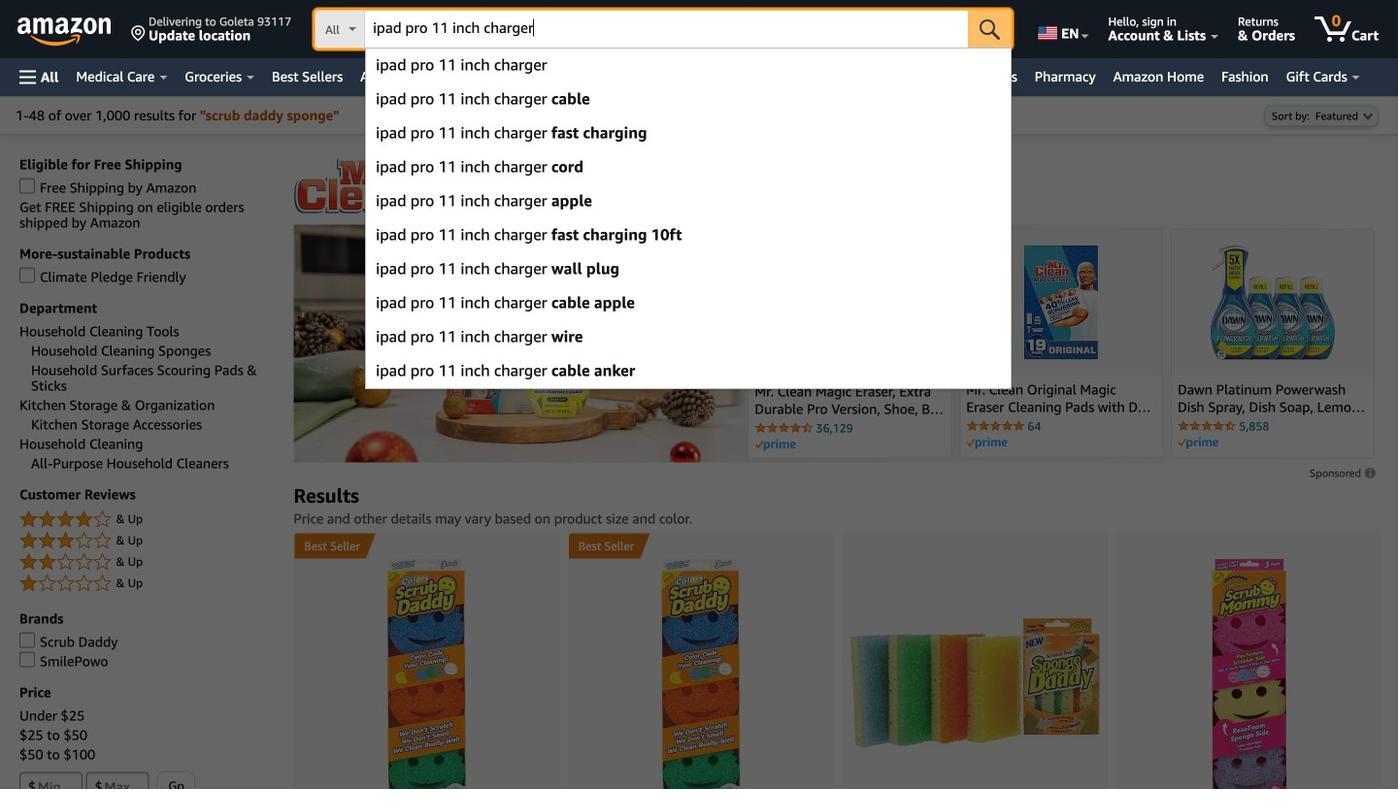 Task type: describe. For each thing, give the bounding box(es) containing it.
navigation navigation
[[0, 0, 1398, 389]]

scrub daddy scrub mommy - dish scrubber + non-scratch cleaning sponges kitchen, bathroom + multi-surface safe - dual-sided... image
[[1212, 559, 1287, 789]]

dropdown image
[[1363, 112, 1373, 120]]

1 checkbox image from the top
[[19, 178, 35, 194]]

2 stars & up element
[[19, 551, 274, 574]]

1 checkbox image from the top
[[19, 267, 35, 283]]

eligible for prime. image
[[755, 439, 796, 451]]

4 stars & up element
[[19, 508, 274, 531]]

1 star & up element
[[19, 572, 274, 596]]

none search field inside the navigation navigation
[[315, 10, 1012, 50]]

amazon image
[[17, 17, 112, 47]]



Task type: locate. For each thing, give the bounding box(es) containing it.
3 stars & up element
[[19, 530, 274, 553]]

sponsored ad - scrub daddy color sponge - scratch-free multipurpose dish sponges for kitchen, bathroom + more - household ... image
[[387, 559, 467, 789]]

group for scrub daddy color sponge - scratch-free multipurpose dish sponges for kitchen, bathroom + more - household cleaning sponge... image at the bottom of page
[[569, 533, 640, 559]]

0 vertical spatial checkbox image
[[19, 178, 35, 194]]

scrub daddy color sponge - scratch-free multipurpose dish sponges for kitchen, bathroom + more - household cleaning sponge... image
[[661, 559, 741, 789]]

Min text field
[[19, 772, 83, 789]]

0 vertical spatial checkbox image
[[19, 267, 35, 283]]

1 group from the left
[[295, 533, 366, 559]]

eligible for prime. image
[[966, 437, 1007, 449], [1178, 437, 1219, 449]]

2 group from the left
[[569, 533, 640, 559]]

2 checkbox image from the top
[[19, 652, 35, 667]]

1 vertical spatial checkbox image
[[19, 632, 35, 648]]

Max text field
[[86, 772, 149, 789]]

1 horizontal spatial group
[[569, 533, 640, 559]]

1 vertical spatial checkbox image
[[19, 652, 35, 667]]

sponge daddy 4-pack durable sponges image
[[851, 617, 1100, 749]]

0 horizontal spatial eligible for prime. image
[[966, 437, 1007, 449]]

Search Amazon text field
[[365, 11, 968, 48]]

none submit inside the navigation navigation
[[968, 10, 1012, 49]]

1 horizontal spatial eligible for prime. image
[[1178, 437, 1219, 449]]

checkbox image
[[19, 178, 35, 194], [19, 632, 35, 648]]

2 eligible for prime. image from the left
[[1178, 437, 1219, 449]]

None submit
[[968, 10, 1012, 49]]

2 checkbox image from the top
[[19, 632, 35, 648]]

None search field
[[315, 10, 1012, 50]]

checkbox image
[[19, 267, 35, 283], [19, 652, 35, 667]]

group for sponsored ad - scrub daddy color sponge - scratch-free multipurpose dish sponges for kitchen, bathroom + more - household ... image
[[295, 533, 366, 559]]

0 horizontal spatial group
[[295, 533, 366, 559]]

1 eligible for prime. image from the left
[[966, 437, 1007, 449]]

group
[[295, 533, 366, 559], [569, 533, 640, 559]]



Task type: vqa. For each thing, say whether or not it's contained in the screenshot.
the high
no



